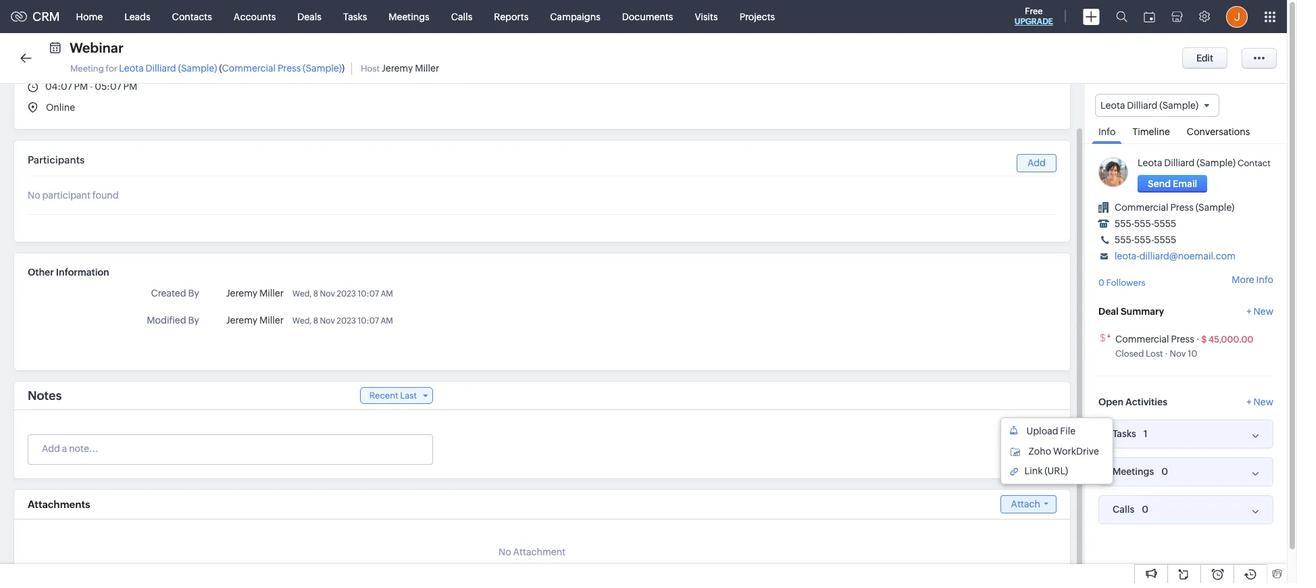 Task type: vqa. For each thing, say whether or not it's contained in the screenshot.
field
no



Task type: locate. For each thing, give the bounding box(es) containing it.
0 vertical spatial leota dilliard (sample) link
[[119, 63, 217, 74]]

2 wed, from the top
[[292, 316, 312, 326]]

1 wed, 8 nov 2023 10:07 am from the top
[[292, 289, 393, 299]]

info left timeline
[[1099, 126, 1116, 137]]

10:07 for created by
[[358, 289, 379, 299]]

commercial for commercial press (sample)
[[1115, 202, 1169, 213]]

wed, 8 nov 2023 10:07 am for modified by
[[292, 316, 393, 326]]

2 horizontal spatial 0
[[1162, 466, 1168, 477]]

555-555-5555 up leota-
[[1115, 235, 1176, 245]]

2 vertical spatial press
[[1171, 334, 1194, 344]]

nov for created by
[[320, 289, 335, 299]]

by
[[188, 288, 199, 299], [188, 315, 199, 326]]

dilliard down timeline
[[1164, 158, 1195, 168]]

0 vertical spatial 8
[[313, 289, 318, 299]]

no
[[28, 190, 40, 201], [499, 547, 511, 557]]

wed, for modified by
[[292, 316, 312, 326]]

1 vertical spatial tasks
[[1113, 428, 1136, 439]]

1 vertical spatial new
[[1254, 396, 1274, 407]]

1 vertical spatial ·
[[1165, 348, 1168, 359]]

no left participant
[[28, 190, 40, 201]]

leota down timeline
[[1138, 158, 1162, 168]]

accounts
[[234, 11, 276, 22]]

+ new
[[1247, 306, 1274, 317], [1247, 396, 1274, 407]]

commercial press (sample) link
[[222, 63, 342, 74], [1115, 202, 1235, 213]]

commercial
[[222, 63, 276, 74], [1115, 202, 1169, 213], [1115, 334, 1169, 344]]

miller for modified by
[[259, 315, 284, 326]]

(sample)
[[178, 63, 217, 74], [303, 63, 342, 74], [1160, 100, 1199, 111], [1197, 158, 1236, 168], [1196, 202, 1235, 213]]

1 vertical spatial 10:07
[[358, 316, 379, 326]]

· left $
[[1196, 334, 1200, 344]]

dilliard
[[146, 63, 176, 74], [1127, 100, 1158, 111], [1164, 158, 1195, 168]]

0 vertical spatial no
[[28, 190, 40, 201]]

1 vertical spatial miller
[[259, 288, 284, 299]]

· right lost
[[1165, 348, 1168, 359]]

2 vertical spatial miller
[[259, 315, 284, 326]]

0 vertical spatial 10:07
[[358, 289, 379, 299]]

2 wed, 8 nov 2023 10:07 am from the top
[[292, 316, 393, 326]]

2023
[[337, 289, 356, 299], [337, 316, 356, 326]]

5555 down "commercial press (sample)"
[[1154, 218, 1176, 229]]

accounts link
[[223, 0, 287, 33]]

1 vertical spatial commercial
[[1115, 202, 1169, 213]]

leota-dilliard@noemail.com link
[[1115, 251, 1236, 262]]

1 vertical spatial no
[[499, 547, 511, 557]]

leota for leota dilliard (sample) contact
[[1138, 158, 1162, 168]]

2 by from the top
[[188, 315, 199, 326]]

last
[[400, 391, 417, 401]]

1 vertical spatial 555-555-5555
[[1115, 235, 1176, 245]]

0 vertical spatial tasks
[[343, 11, 367, 22]]

1 horizontal spatial dilliard
[[1127, 100, 1158, 111]]

1 vertical spatial dilliard
[[1127, 100, 1158, 111]]

am for created by
[[381, 289, 393, 299]]

1 5555 from the top
[[1154, 218, 1176, 229]]

leota up info link
[[1101, 100, 1125, 111]]

0 vertical spatial 0
[[1099, 278, 1105, 288]]

info right more
[[1256, 275, 1274, 285]]

jeremy
[[382, 63, 413, 74], [226, 288, 258, 299], [226, 315, 258, 326]]

555-
[[1115, 218, 1134, 229], [1134, 218, 1154, 229], [1115, 235, 1134, 245], [1134, 235, 1154, 245]]

Leota Dilliard (Sample) field
[[1095, 94, 1220, 117]]

dilliard up the timeline "link"
[[1127, 100, 1158, 111]]

0 horizontal spatial pm
[[74, 81, 88, 92]]

1 horizontal spatial tasks
[[1113, 428, 1136, 439]]

1 vertical spatial commercial press (sample) link
[[1115, 202, 1235, 213]]

calendar image
[[1144, 11, 1155, 22]]

tasks inside "link"
[[343, 11, 367, 22]]

leota
[[119, 63, 144, 74], [1101, 100, 1125, 111], [1138, 158, 1162, 168]]

+ new link
[[1247, 306, 1274, 323]]

0 vertical spatial wed, 8 nov 2023 10:07 am
[[292, 289, 393, 299]]

commercial up leota-
[[1115, 202, 1169, 213]]

nov
[[320, 289, 335, 299], [320, 316, 335, 326], [1170, 348, 1186, 359]]

commercial press (sample) link down accounts link at top left
[[222, 63, 342, 74]]

search image
[[1116, 11, 1128, 22]]

2 vertical spatial nov
[[1170, 348, 1186, 359]]

0 vertical spatial press
[[278, 63, 301, 74]]

information
[[56, 267, 109, 278]]

2 + from the top
[[1247, 396, 1252, 407]]

0 vertical spatial 2023
[[337, 289, 356, 299]]

1 horizontal spatial 0
[[1142, 504, 1149, 515]]

1 10:07 from the top
[[358, 289, 379, 299]]

5555 up leota-dilliard@noemail.com at the right of the page
[[1154, 235, 1176, 245]]

1 8 from the top
[[313, 289, 318, 299]]

projects
[[740, 11, 775, 22]]

pm left -
[[74, 81, 88, 92]]

create menu image
[[1083, 8, 1100, 25]]

1 horizontal spatial leota dilliard (sample) link
[[1138, 158, 1236, 168]]

04:07
[[45, 81, 72, 92]]

1 wed, from the top
[[292, 289, 312, 299]]

commercial down accounts
[[222, 63, 276, 74]]

(sample) inside field
[[1160, 100, 1199, 111]]

0 horizontal spatial commercial press (sample) link
[[222, 63, 342, 74]]

2 10:07 from the top
[[358, 316, 379, 326]]

1 jeremy miller from the top
[[226, 288, 284, 299]]

1 horizontal spatial commercial press (sample) link
[[1115, 202, 1235, 213]]

by right created
[[188, 288, 199, 299]]

leota dilliard (sample) link left (
[[119, 63, 217, 74]]

1 horizontal spatial ·
[[1196, 334, 1200, 344]]

0 vertical spatial info
[[1099, 126, 1116, 137]]

leota inside field
[[1101, 100, 1125, 111]]

calls link
[[440, 0, 483, 33]]

timeline
[[1133, 126, 1170, 137]]

meetings link
[[378, 0, 440, 33]]

commercial press (sample) link up leota-dilliard@noemail.com at the right of the page
[[1115, 202, 1235, 213]]

leota for leota dilliard (sample)
[[1101, 100, 1125, 111]]

+ down more info
[[1247, 306, 1252, 317]]

contacts link
[[161, 0, 223, 33]]

recent
[[369, 391, 398, 401]]

0 for calls
[[1142, 504, 1149, 515]]

0 horizontal spatial meetings
[[389, 11, 430, 22]]

2 pm from the left
[[123, 81, 137, 92]]

Add a note... field
[[28, 442, 432, 455]]

pm
[[74, 81, 88, 92], [123, 81, 137, 92]]

participant
[[42, 190, 91, 201]]

5555
[[1154, 218, 1176, 229], [1154, 235, 1176, 245]]

tasks right 'deals'
[[343, 11, 367, 22]]

leota dilliard (sample)
[[1101, 100, 1199, 111]]

0 vertical spatial +
[[1247, 306, 1252, 317]]

commercial up lost
[[1115, 334, 1169, 344]]

calls
[[451, 11, 472, 22], [1113, 504, 1135, 515]]

meeting
[[70, 64, 104, 74]]

other information
[[28, 267, 109, 278]]

lost
[[1146, 348, 1163, 359]]

0 vertical spatial dilliard
[[146, 63, 176, 74]]

1 horizontal spatial pm
[[123, 81, 137, 92]]

1 vertical spatial 2023
[[337, 316, 356, 326]]

1 vertical spatial 0
[[1162, 466, 1168, 477]]

press for commercial press · $ 45,000.00 closed lost · nov 10
[[1171, 334, 1194, 344]]

1 vertical spatial 5555
[[1154, 235, 1176, 245]]

0 for meetings
[[1162, 466, 1168, 477]]

1 vertical spatial 8
[[313, 316, 318, 326]]

2 vertical spatial jeremy
[[226, 315, 258, 326]]

dilliard inside leota dilliard (sample) field
[[1127, 100, 1158, 111]]

2 5555 from the top
[[1154, 235, 1176, 245]]

0 vertical spatial new
[[1254, 306, 1274, 317]]

press
[[278, 63, 301, 74], [1171, 202, 1194, 213], [1171, 334, 1194, 344]]

10
[[1188, 348, 1197, 359]]

0 vertical spatial nov
[[320, 289, 335, 299]]

pm right 05:07
[[123, 81, 137, 92]]

1 vertical spatial wed, 8 nov 2023 10:07 am
[[292, 316, 393, 326]]

participants
[[28, 154, 85, 166]]

1 horizontal spatial calls
[[1113, 504, 1135, 515]]

2 vertical spatial commercial
[[1115, 334, 1169, 344]]

1 horizontal spatial leota
[[1101, 100, 1125, 111]]

)
[[342, 63, 345, 74]]

0 vertical spatial leota
[[119, 63, 144, 74]]

link
[[1025, 466, 1043, 476]]

(sample) left (
[[178, 63, 217, 74]]

jeremy for created by
[[226, 288, 258, 299]]

tasks left 1
[[1113, 428, 1136, 439]]

1 horizontal spatial no
[[499, 547, 511, 557]]

0 vertical spatial miller
[[415, 63, 439, 74]]

new
[[1254, 306, 1274, 317], [1254, 396, 1274, 407]]

workdrive
[[1053, 446, 1099, 457]]

meetings down 1
[[1113, 466, 1154, 477]]

press up 10
[[1171, 334, 1194, 344]]

2 vertical spatial dilliard
[[1164, 158, 1195, 168]]

free upgrade
[[1015, 6, 1053, 26]]

jeremy miller
[[226, 288, 284, 299], [226, 315, 284, 326]]

press up dilliard@noemail.com
[[1171, 202, 1194, 213]]

upload
[[1027, 426, 1058, 436]]

2 horizontal spatial dilliard
[[1164, 158, 1195, 168]]

0 vertical spatial calls
[[451, 11, 472, 22]]

8 for modified by
[[313, 316, 318, 326]]

0 vertical spatial meetings
[[389, 11, 430, 22]]

(sample) down leota dilliard (sample) contact
[[1196, 202, 1235, 213]]

jeremy miller for modified by
[[226, 315, 284, 326]]

press inside commercial press · $ 45,000.00 closed lost · nov 10
[[1171, 334, 1194, 344]]

press for commercial press (sample)
[[1171, 202, 1194, 213]]

1 vertical spatial meetings
[[1113, 466, 1154, 477]]

1 vertical spatial leota
[[1101, 100, 1125, 111]]

1 vertical spatial jeremy miller
[[226, 315, 284, 326]]

2 vertical spatial 0
[[1142, 504, 1149, 515]]

deal
[[1099, 306, 1119, 317]]

by for modified by
[[188, 315, 199, 326]]

(
[[219, 63, 222, 74]]

jeremy for modified by
[[226, 315, 258, 326]]

0 followers
[[1099, 278, 1146, 288]]

1 vertical spatial am
[[381, 316, 393, 326]]

0 vertical spatial + new
[[1247, 306, 1274, 317]]

1 vertical spatial info
[[1256, 275, 1274, 285]]

0 horizontal spatial calls
[[451, 11, 472, 22]]

tasks link
[[332, 0, 378, 33]]

2 555-555-5555 from the top
[[1115, 235, 1176, 245]]

+ down 45,000.00
[[1247, 396, 1252, 407]]

created
[[151, 288, 186, 299]]

1 by from the top
[[188, 288, 199, 299]]

0
[[1099, 278, 1105, 288], [1162, 466, 1168, 477], [1142, 504, 1149, 515]]

1 vertical spatial + new
[[1247, 396, 1274, 407]]

crm link
[[11, 9, 60, 24]]

1 vertical spatial jeremy
[[226, 288, 258, 299]]

555-555-5555 down "commercial press (sample)"
[[1115, 218, 1176, 229]]

2 + new from the top
[[1247, 396, 1274, 407]]

commercial for commercial press · $ 45,000.00 closed lost · nov 10
[[1115, 334, 1169, 344]]

free
[[1025, 6, 1043, 16]]

modified by
[[147, 315, 199, 326]]

1 vertical spatial nov
[[320, 316, 335, 326]]

1 am from the top
[[381, 289, 393, 299]]

miller for created by
[[259, 288, 284, 299]]

0 vertical spatial 5555
[[1154, 218, 1176, 229]]

meetings
[[389, 11, 430, 22], [1113, 466, 1154, 477]]

45,000.00
[[1209, 334, 1254, 344]]

meetings up host jeremy miller
[[389, 11, 430, 22]]

by right modified
[[188, 315, 199, 326]]

0 vertical spatial am
[[381, 289, 393, 299]]

2 am from the top
[[381, 316, 393, 326]]

0 vertical spatial wed,
[[292, 289, 312, 299]]

no left attachment
[[499, 547, 511, 557]]

0 horizontal spatial tasks
[[343, 11, 367, 22]]

(sample) up the timeline "link"
[[1160, 100, 1199, 111]]

dilliard right for
[[146, 63, 176, 74]]

info
[[1099, 126, 1116, 137], [1256, 275, 1274, 285]]

reports link
[[483, 0, 539, 33]]

0 horizontal spatial no
[[28, 190, 40, 201]]

press left the )
[[278, 63, 301, 74]]

2 8 from the top
[[313, 316, 318, 326]]

upload file
[[1027, 426, 1076, 436]]

0 vertical spatial 555-555-5555
[[1115, 218, 1176, 229]]

2 horizontal spatial leota
[[1138, 158, 1162, 168]]

add
[[1028, 157, 1046, 168]]

1 vertical spatial +
[[1247, 396, 1252, 407]]

leota dilliard (sample) link down the conversations on the top
[[1138, 158, 1236, 168]]

8
[[313, 289, 318, 299], [313, 316, 318, 326]]

for
[[106, 64, 117, 74]]

1 vertical spatial by
[[188, 315, 199, 326]]

1 vertical spatial wed,
[[292, 316, 312, 326]]

1 vertical spatial press
[[1171, 202, 1194, 213]]

2 new from the top
[[1254, 396, 1274, 407]]

zoho
[[1029, 446, 1051, 457]]

commercial inside commercial press · $ 45,000.00 closed lost · nov 10
[[1115, 334, 1169, 344]]

leota right for
[[119, 63, 144, 74]]

2 2023 from the top
[[337, 316, 356, 326]]

0 vertical spatial jeremy miller
[[226, 288, 284, 299]]

am
[[381, 289, 393, 299], [381, 316, 393, 326]]

1 2023 from the top
[[337, 289, 356, 299]]

2 vertical spatial leota
[[1138, 158, 1162, 168]]

2 jeremy miller from the top
[[226, 315, 284, 326]]

None button
[[1182, 47, 1228, 69], [1138, 175, 1208, 193], [1182, 47, 1228, 69], [1138, 175, 1208, 193]]

0 vertical spatial by
[[188, 288, 199, 299]]

1 new from the top
[[1254, 306, 1274, 317]]

05:07
[[95, 81, 121, 92]]

meeting for leota dilliard (sample) ( commercial press (sample) )
[[70, 63, 345, 74]]

wed,
[[292, 289, 312, 299], [292, 316, 312, 326]]

online
[[46, 102, 75, 113]]

(sample) down the conversations on the top
[[1197, 158, 1236, 168]]

am for modified by
[[381, 316, 393, 326]]



Task type: describe. For each thing, give the bounding box(es) containing it.
leads
[[124, 11, 150, 22]]

campaigns link
[[539, 0, 611, 33]]

visits link
[[684, 0, 729, 33]]

summary
[[1121, 306, 1164, 317]]

nov for modified by
[[320, 316, 335, 326]]

(sample) for commercial press (sample)
[[1196, 202, 1235, 213]]

found
[[92, 190, 119, 201]]

leota-
[[1115, 251, 1140, 262]]

modified
[[147, 315, 186, 326]]

0 horizontal spatial 0
[[1099, 278, 1105, 288]]

host jeremy miller
[[361, 63, 439, 74]]

0 horizontal spatial info
[[1099, 126, 1116, 137]]

$
[[1202, 334, 1207, 344]]

conversations link
[[1180, 117, 1257, 143]]

more info
[[1232, 275, 1274, 285]]

0 horizontal spatial leota
[[119, 63, 144, 74]]

contact
[[1238, 158, 1271, 168]]

deal summary
[[1099, 306, 1164, 317]]

file
[[1060, 426, 1076, 436]]

meetings inside meetings "link"
[[389, 11, 430, 22]]

1 pm from the left
[[74, 81, 88, 92]]

activities
[[1126, 396, 1168, 407]]

1 555-555-5555 from the top
[[1115, 218, 1176, 229]]

commercial press · $ 45,000.00 closed lost · nov 10
[[1115, 334, 1254, 359]]

(sample) for leota dilliard (sample) contact
[[1197, 158, 1236, 168]]

closed
[[1115, 348, 1144, 359]]

1 + new from the top
[[1247, 306, 1274, 317]]

host
[[361, 64, 380, 74]]

0 horizontal spatial leota dilliard (sample) link
[[119, 63, 217, 74]]

(sample) left host
[[303, 63, 342, 74]]

leota dilliard (sample) contact
[[1138, 158, 1271, 168]]

recent last
[[369, 391, 417, 401]]

1 horizontal spatial info
[[1256, 275, 1274, 285]]

more info link
[[1232, 275, 1274, 285]]

deals link
[[287, 0, 332, 33]]

crm
[[32, 9, 60, 24]]

0 vertical spatial commercial
[[222, 63, 276, 74]]

created by
[[151, 288, 199, 299]]

search element
[[1108, 0, 1136, 33]]

home
[[76, 11, 103, 22]]

conversations
[[1187, 126, 1250, 137]]

attach
[[1011, 499, 1040, 509]]

(sample) for leota dilliard (sample)
[[1160, 100, 1199, 111]]

0 vertical spatial commercial press (sample) link
[[222, 63, 342, 74]]

other
[[28, 267, 54, 278]]

add link
[[1017, 154, 1057, 172]]

create menu element
[[1075, 0, 1108, 33]]

no for no participant found
[[28, 190, 40, 201]]

10:07 for modified by
[[358, 316, 379, 326]]

commercial press (sample)
[[1115, 202, 1235, 213]]

1 vertical spatial leota dilliard (sample) link
[[1138, 158, 1236, 168]]

reports
[[494, 11, 529, 22]]

0 horizontal spatial dilliard
[[146, 63, 176, 74]]

documents
[[622, 11, 673, 22]]

campaigns
[[550, 11, 601, 22]]

0 horizontal spatial ·
[[1165, 348, 1168, 359]]

zoho workdrive
[[1029, 446, 1099, 457]]

no for no attachment
[[499, 547, 511, 557]]

-
[[90, 81, 93, 92]]

notes
[[28, 388, 62, 403]]

dilliard for leota dilliard (sample)
[[1127, 100, 1158, 111]]

documents link
[[611, 0, 684, 33]]

commercial press link
[[1115, 334, 1194, 344]]

leota-dilliard@noemail.com
[[1115, 251, 1236, 262]]

webinar
[[70, 40, 124, 55]]

no attachment
[[499, 547, 566, 557]]

0 vertical spatial ·
[[1196, 334, 1200, 344]]

dilliard@noemail.com
[[1140, 251, 1236, 262]]

0 vertical spatial jeremy
[[382, 63, 413, 74]]

more
[[1232, 275, 1254, 285]]

link (url)
[[1025, 466, 1068, 476]]

timeline link
[[1126, 117, 1177, 143]]

info link
[[1092, 117, 1123, 144]]

attach link
[[1000, 495, 1057, 513]]

attachment
[[513, 547, 566, 557]]

nov inside commercial press · $ 45,000.00 closed lost · nov 10
[[1170, 348, 1186, 359]]

deals
[[298, 11, 322, 22]]

open activities
[[1099, 396, 1168, 407]]

by for created by
[[188, 288, 199, 299]]

wed, for created by
[[292, 289, 312, 299]]

1 + from the top
[[1247, 306, 1252, 317]]

attachments
[[28, 499, 90, 510]]

no participant found
[[28, 190, 119, 201]]

contacts
[[172, 11, 212, 22]]

profile element
[[1218, 0, 1256, 33]]

visits
[[695, 11, 718, 22]]

2023 for created by
[[337, 289, 356, 299]]

jeremy miller for created by
[[226, 288, 284, 299]]

1 vertical spatial calls
[[1113, 504, 1135, 515]]

2023 for modified by
[[337, 316, 356, 326]]

dilliard for leota dilliard (sample) contact
[[1164, 158, 1195, 168]]

wed, 8 nov 2023 10:07 am for created by
[[292, 289, 393, 299]]

1 horizontal spatial meetings
[[1113, 466, 1154, 477]]

8 for created by
[[313, 289, 318, 299]]

home link
[[65, 0, 114, 33]]

(url)
[[1045, 466, 1068, 476]]

open
[[1099, 396, 1124, 407]]

upgrade
[[1015, 17, 1053, 26]]

1
[[1144, 428, 1148, 439]]

leads link
[[114, 0, 161, 33]]

followers
[[1106, 278, 1146, 288]]

profile image
[[1226, 6, 1248, 27]]



